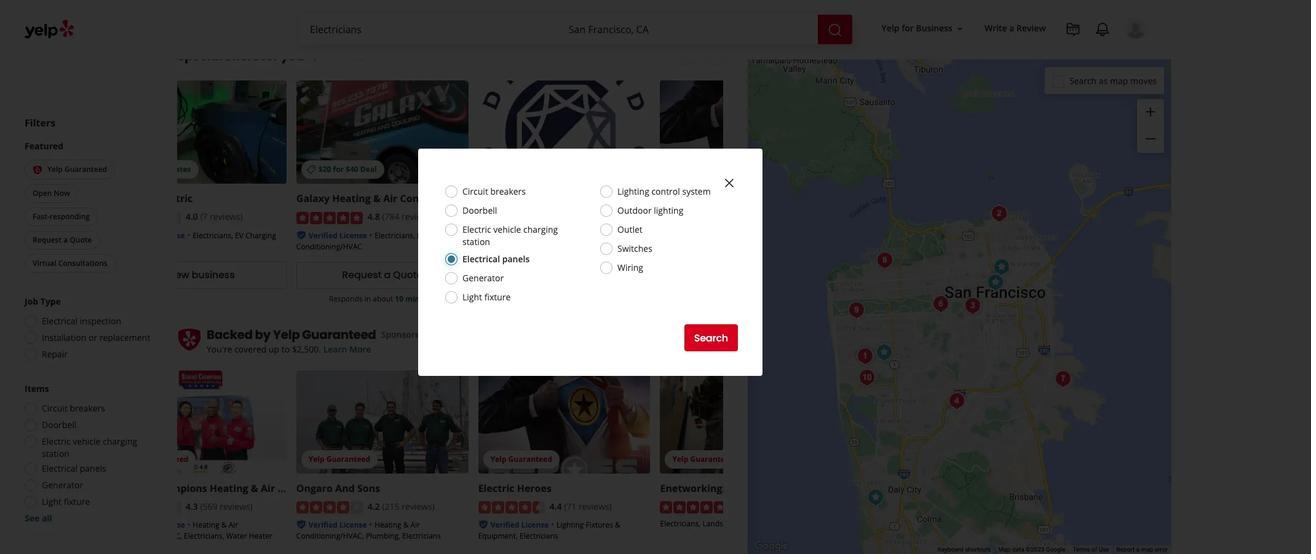 Task type: locate. For each thing, give the bounding box(es) containing it.
lighting control system
[[617, 186, 711, 197]]

heating down 4.8 (784 reviews)
[[417, 231, 444, 241]]

1 vertical spatial vehicle
[[73, 436, 101, 448]]

guaranteed for ongaro
[[326, 454, 370, 465]]

a up responds in about 10 minutes
[[384, 268, 391, 282]]

1 previous image from the top
[[679, 49, 693, 64]]

previous image
[[679, 49, 693, 64], [679, 334, 693, 349]]

yelp guaranteed for service
[[127, 454, 188, 465]]

0 vertical spatial light
[[462, 292, 482, 303]]

google image
[[751, 539, 791, 555]]

0 vertical spatial fixture
[[484, 292, 511, 303]]

2 in from the left
[[735, 294, 742, 304]]

option group
[[21, 296, 153, 365], [21, 383, 153, 525]]

4.7 star rating image
[[478, 212, 545, 224]]

1 horizontal spatial responds
[[699, 294, 733, 304]]

request a quote button up you can request a quote from this business
[[478, 262, 650, 289]]

map left error
[[1141, 547, 1153, 554]]

light inside option group
[[42, 496, 62, 508]]

3 yelp guaranteed link from the left
[[478, 371, 650, 474]]

fast-responding
[[33, 212, 90, 222]]

license for ongaro
[[339, 520, 367, 531]]

electricians, inside electricians, heating & air conditioning/hvac
[[375, 231, 415, 241]]

guaranteed up champions
[[144, 454, 188, 465]]

1 vertical spatial previous image
[[679, 334, 693, 349]]

circuit breakers
[[462, 186, 526, 197], [42, 403, 105, 414]]

2 about from the left
[[743, 294, 764, 304]]

close image
[[722, 176, 737, 191]]

electricians, heating & air conditioning/hvac
[[296, 231, 462, 252]]

search dialog
[[0, 0, 1311, 555]]

0 horizontal spatial electrical panels
[[42, 463, 106, 475]]

light fixture
[[462, 292, 511, 303], [42, 496, 90, 508]]

request a quote
[[33, 235, 92, 245], [342, 268, 423, 282], [524, 268, 604, 282], [706, 268, 786, 282]]

panels inside search dialog
[[502, 253, 530, 265]]

0 vertical spatial map
[[1110, 75, 1128, 86]]

1 in from the left
[[365, 294, 371, 304]]

0 horizontal spatial about
[[373, 294, 393, 304]]

for inside $20 for $40 deal link
[[333, 164, 344, 175]]

1 horizontal spatial lighting
[[617, 186, 649, 197]]

fixture inside option group
[[64, 496, 90, 508]]

2 responds from the left
[[699, 294, 733, 304]]

verified license
[[127, 231, 185, 241], [309, 231, 367, 241], [127, 520, 185, 531], [309, 520, 367, 531], [491, 520, 549, 531]]

0 vertical spatial doorbell
[[462, 205, 497, 216]]

0 horizontal spatial breakers
[[70, 403, 105, 414]]

heroes up 4.4
[[517, 482, 552, 496]]

guaranteed inside button
[[65, 165, 107, 175]]

plumbing,
[[366, 531, 400, 542]]

replacement
[[99, 332, 150, 344]]

2 yelp guaranteed link from the left
[[296, 371, 468, 474]]

1 horizontal spatial lighting fixtures & equipment, electricians
[[660, 231, 802, 252]]

free estimates
[[137, 164, 191, 175]]

electricians, inside electricians, ev charging stations
[[193, 231, 233, 241]]

for for $20
[[333, 164, 344, 175]]

reviews) right '(7'
[[210, 211, 243, 223]]

1 horizontal spatial 4.4 star rating image
[[660, 212, 727, 224]]

0 vertical spatial panels
[[502, 253, 530, 265]]

map for moves
[[1110, 75, 1128, 86]]

electrical panels up you
[[462, 253, 530, 265]]

request a quote for galaxy
[[342, 268, 423, 282]]

for left you
[[262, 48, 278, 65]]

electric vehicle charging station
[[462, 224, 558, 248], [42, 436, 137, 460]]

keyboard
[[938, 547, 963, 554]]

1 horizontal spatial electric heroes link
[[660, 192, 734, 206]]

0 horizontal spatial charging
[[103, 436, 137, 448]]

(28
[[564, 211, 576, 223]]

reviews) for electric heroes
[[579, 501, 612, 513]]

responds
[[329, 294, 363, 304], [699, 294, 733, 304]]

2 horizontal spatial for
[[902, 22, 914, 34]]

search for search as map moves
[[1069, 75, 1097, 86]]

for inside yelp for business button
[[902, 22, 914, 34]]

reviews) right (28
[[579, 211, 612, 223]]

0 vertical spatial heroes
[[699, 192, 734, 206]]

0 horizontal spatial fixture
[[64, 496, 90, 508]]

estimates
[[155, 164, 191, 175]]

electricians, down 4.0 (7 reviews)
[[193, 231, 233, 241]]

guaranteed up 'now'
[[65, 165, 107, 175]]

minutes
[[405, 294, 436, 304]]

0 vertical spatial light fixture
[[462, 292, 511, 303]]

1 vertical spatial panels
[[80, 463, 106, 475]]

yelp guaranteed up 'enetworking510' at the right bottom of page
[[672, 454, 734, 465]]

quote up from
[[575, 268, 604, 282]]

0 horizontal spatial electric heroes
[[478, 482, 552, 496]]

map right "as"
[[1110, 75, 1128, 86]]

keyboard shortcuts button
[[938, 546, 991, 555]]

previous image left next image
[[679, 49, 693, 64]]

0 horizontal spatial in
[[365, 294, 371, 304]]

request a quote up responds in about
[[706, 268, 786, 282]]

ev
[[235, 231, 244, 241]]

0 horizontal spatial search
[[694, 331, 728, 345]]

0 vertical spatial equipment,
[[660, 242, 700, 252]]

0 horizontal spatial equipment,
[[478, 531, 518, 542]]

electric vehicle charging station up service
[[42, 436, 137, 460]]

charging inside option group
[[103, 436, 137, 448]]

1 horizontal spatial electric heroes
[[660, 192, 734, 206]]

write a review
[[985, 22, 1046, 34]]

4.4 star rating image down system
[[660, 212, 727, 224]]

sponsored down "10"
[[381, 329, 425, 341]]

1 vertical spatial electric heroes link
[[478, 482, 552, 496]]

responds for responds in about 10 minutes
[[329, 294, 363, 304]]

virtual
[[33, 258, 56, 269]]

galaxy
[[296, 192, 330, 206]]

responds up yelp guaranteed
[[329, 294, 363, 304]]

electric vehicle charging station down bit electrical
[[462, 224, 558, 248]]

heating down (569
[[193, 520, 219, 531]]

1 about from the left
[[373, 294, 393, 304]]

quote up "consultations"
[[70, 235, 92, 245]]

search inside button
[[694, 331, 728, 345]]

for left business
[[902, 22, 914, 34]]

for for yelp
[[902, 22, 914, 34]]

search image
[[828, 23, 842, 37]]

2 previous image from the top
[[679, 334, 693, 349]]

(784
[[382, 211, 399, 223]]

1 horizontal spatial light fixture
[[462, 292, 511, 303]]

free price estimates from local electricians image
[[585, 0, 647, 15]]

0 vertical spatial lighting
[[617, 186, 649, 197]]

request a quote button up responds in about 10 minutes
[[296, 262, 468, 289]]

charging
[[523, 224, 558, 236], [103, 436, 137, 448]]

request up responds in about
[[706, 268, 745, 282]]

1 vertical spatial circuit breakers
[[42, 403, 105, 414]]

request a quote for electric
[[706, 268, 786, 282]]

outdoor
[[617, 205, 652, 216]]

yelp guaranteed link
[[114, 371, 286, 474], [296, 371, 468, 474], [478, 371, 650, 474], [660, 371, 832, 474]]

vehicle inside option group
[[73, 436, 101, 448]]

0 horizontal spatial circuit
[[42, 403, 68, 414]]

1 horizontal spatial about
[[743, 294, 764, 304]]

yelp inside user actions element
[[882, 22, 899, 34]]

request a quote button up responds in about
[[660, 262, 832, 289]]

conditioning/hvac,
[[114, 531, 182, 542], [296, 531, 364, 542]]

4.4 star rating image left 4.4
[[478, 502, 545, 514]]

faraday electric
[[114, 192, 193, 206]]

quote up "10"
[[393, 268, 423, 282]]

mfc electric image
[[872, 340, 896, 365]]

1 conditioning/hvac, from the left
[[114, 531, 182, 542]]

light left you
[[462, 292, 482, 303]]

0 vertical spatial option group
[[21, 296, 153, 365]]

circuit breakers down the items
[[42, 403, 105, 414]]

yelp guaranteed up 4.4
[[491, 454, 552, 465]]

0 vertical spatial electric heroes link
[[660, 192, 734, 206]]

wiring
[[617, 262, 643, 274]]

error
[[1155, 547, 1168, 554]]

electric heroes link up 4.4
[[478, 482, 552, 496]]

1 vertical spatial electric vehicle charging station
[[42, 436, 137, 460]]

0 horizontal spatial for
[[262, 48, 278, 65]]

None search field
[[300, 15, 855, 44]]

1 vertical spatial light
[[42, 496, 62, 508]]

electrical panels inside search dialog
[[462, 253, 530, 265]]

electricians down 4.2 (215 reviews)
[[402, 531, 441, 542]]

electric heroes for 'electric heroes' 'link' to the right
[[660, 192, 734, 206]]

about for responds in about
[[743, 294, 764, 304]]

16 deal v2 image
[[306, 165, 316, 175]]

generator up all
[[42, 480, 83, 491]]

request a quote button
[[25, 231, 100, 250], [296, 262, 468, 289], [478, 262, 650, 289], [660, 262, 832, 289]]

report
[[1117, 547, 1135, 554]]

1 vertical spatial circuit
[[42, 403, 68, 414]]

electrical inside search dialog
[[462, 253, 500, 265]]

electricians, down 5 star rating image
[[660, 519, 701, 530]]

heating up plumbing,
[[375, 520, 401, 531]]

see all
[[25, 513, 52, 525]]

4.3
[[186, 501, 198, 513]]

bv electric image
[[853, 344, 877, 369], [853, 344, 877, 369]]

1 vertical spatial light fixture
[[42, 496, 90, 508]]

business
[[916, 22, 953, 34]]

verified license button for ongaro
[[309, 519, 367, 531]]

water
[[226, 531, 247, 542]]

1 responds from the left
[[329, 294, 363, 304]]

1 horizontal spatial in
[[735, 294, 742, 304]]

installation/repair
[[114, 542, 177, 552]]

sponsored left 16 info v2 image
[[309, 50, 353, 62]]

yelp for electric heroes
[[491, 454, 506, 465]]

0 vertical spatial electrical panels
[[462, 253, 530, 265]]

business right view
[[192, 268, 235, 282]]

request inside featured group
[[33, 235, 62, 245]]

4 yelp guaranteed link from the left
[[660, 371, 832, 474]]

authentic electrical image
[[855, 366, 879, 390]]

request a quote down fast-responding button
[[33, 235, 92, 245]]

request for bit electrical
[[524, 268, 564, 282]]

electrical panels up all
[[42, 463, 106, 475]]

0 horizontal spatial doorbell
[[42, 419, 76, 431]]

1 horizontal spatial light
[[462, 292, 482, 303]]

electric heroes link down 'close' image
[[660, 192, 734, 206]]

air inside electricians, heating & air conditioning/hvac
[[453, 231, 462, 241]]

1 vertical spatial heroes
[[517, 482, 552, 496]]

electric heroes down 'close' image
[[660, 192, 734, 206]]

1 horizontal spatial search
[[1069, 75, 1097, 86]]

previous image for enetworking510
[[679, 334, 693, 349]]

breakers inside option group
[[70, 403, 105, 414]]

0 horizontal spatial station
[[42, 448, 69, 460]]

reviews) right (71 at the left bottom
[[579, 501, 612, 513]]

1 vertical spatial search
[[694, 331, 728, 345]]

bay electric image
[[987, 201, 1011, 226]]

1 horizontal spatial electric vehicle charging station
[[462, 224, 558, 248]]

next image
[[707, 49, 722, 64]]

air
[[383, 192, 398, 206], [453, 231, 462, 241], [261, 482, 275, 496], [229, 520, 238, 531], [411, 520, 420, 531]]

1 vertical spatial for
[[262, 48, 278, 65]]

0 horizontal spatial light fixture
[[42, 496, 90, 508]]

request for electric heroes
[[706, 268, 745, 282]]

5 star rating image
[[660, 502, 727, 514]]

request a quote inside featured group
[[33, 235, 92, 245]]

free
[[137, 164, 153, 175]]

installation
[[42, 332, 86, 344]]

0 horizontal spatial conditioning/hvac,
[[114, 531, 182, 542]]

quote up responds in about
[[757, 268, 786, 282]]

request a quote button for bit
[[478, 262, 650, 289]]

electric heroes
[[660, 192, 734, 206], [478, 482, 552, 496]]

a right write
[[1009, 22, 1014, 34]]

virtual consultations button
[[25, 255, 115, 273]]

request up request
[[524, 268, 564, 282]]

1 yelp guaranteed link from the left
[[114, 371, 286, 474]]

yelp for business
[[882, 22, 953, 34]]

electricians, for ev
[[193, 231, 233, 241]]

electrical panels
[[462, 253, 530, 265], [42, 463, 106, 475]]

1 vertical spatial map
[[1141, 547, 1153, 554]]

for
[[902, 22, 914, 34], [262, 48, 278, 65], [333, 164, 344, 175]]

light up all
[[42, 496, 62, 508]]

verified license for electric
[[491, 520, 549, 531]]

2 conditioning/hvac, from the left
[[296, 531, 364, 542]]

circuit breakers inside option group
[[42, 403, 105, 414]]

in up search button
[[735, 294, 742, 304]]

1 vertical spatial sponsored
[[381, 329, 425, 341]]

0 horizontal spatial lighting
[[557, 520, 584, 531]]

galaxy heating & air conditioning, solar, electrical link
[[296, 192, 544, 206]]

heroes down 'close' image
[[699, 192, 734, 206]]

handyman heroes image
[[928, 292, 953, 316]]

doorbell inside option group
[[42, 419, 76, 431]]

request up virtual
[[33, 235, 62, 245]]

responds up search button
[[699, 294, 733, 304]]

reviews) down galaxy heating & air conditioning, solar, electrical
[[402, 211, 435, 223]]

1 vertical spatial electric heroes
[[478, 482, 552, 496]]

1 horizontal spatial circuit breakers
[[462, 186, 526, 197]]

air up water
[[229, 520, 238, 531]]

all
[[42, 513, 52, 525]]

circuit inside option group
[[42, 403, 68, 414]]

& inside electricians, heating & air conditioning/hvac
[[446, 231, 451, 241]]

quote for bit
[[575, 268, 604, 282]]

next image
[[707, 334, 722, 349]]

yelp for enetworking510
[[672, 454, 688, 465]]

fixture inside search dialog
[[484, 292, 511, 303]]

electricians inside heating & air conditioning/hvac, plumbing, electricians
[[402, 531, 441, 542]]

$20
[[318, 164, 331, 175]]

heating inside electricians, heating & air conditioning/hvac
[[417, 231, 444, 241]]

lighting fixtures & equipment, electricians down 4.4
[[478, 520, 620, 542]]

can
[[505, 294, 517, 304]]

conditioning/hvac, inside heating & air conditioning/hvac, plumbing, electricians
[[296, 531, 364, 542]]

0 vertical spatial vehicle
[[493, 224, 521, 236]]

service champions heating & air conditioning
[[114, 482, 341, 496]]

lighting
[[617, 186, 649, 197], [738, 231, 766, 241], [557, 520, 584, 531]]

0 vertical spatial electric heroes
[[660, 192, 734, 206]]

vehicle inside search dialog
[[493, 224, 521, 236]]

special
[[177, 48, 222, 65]]

16 verified v2 image
[[296, 230, 306, 240], [296, 520, 306, 530], [478, 520, 488, 530]]

for right "$20"
[[333, 164, 344, 175]]

and
[[335, 482, 355, 496]]

electricians, down the (784
[[375, 231, 415, 241]]

1 vertical spatial station
[[42, 448, 69, 460]]

conditioning/hvac, down 4.2 star rating image
[[296, 531, 364, 542]]

bit electrical image
[[863, 486, 888, 510]]

air down 4.2 (215 reviews)
[[411, 520, 420, 531]]

report a map error link
[[1117, 547, 1168, 554]]

free estimates link
[[114, 81, 286, 184]]

0 vertical spatial previous image
[[679, 49, 693, 64]]

yelp for service champions heating & air conditioning
[[127, 454, 143, 465]]

1 horizontal spatial doorbell
[[462, 205, 497, 216]]

galaxy heating & air conditioning, solar, electrical
[[296, 192, 544, 206]]

as
[[1099, 75, 1108, 86]]

request
[[33, 235, 62, 245], [342, 268, 382, 282], [524, 268, 564, 282], [706, 268, 745, 282]]

business right this
[[609, 294, 639, 304]]

a up you can request a quote from this business
[[566, 268, 573, 282]]

yelp guaranteed up champions
[[127, 454, 188, 465]]

electricians
[[478, 229, 517, 240], [702, 242, 740, 252], [402, 531, 441, 542], [520, 531, 558, 542]]

yelp guaranteed up 'now'
[[47, 165, 107, 175]]

license for galaxy
[[339, 231, 367, 241]]

0 horizontal spatial electric heroes link
[[478, 482, 552, 496]]

0 vertical spatial business
[[192, 268, 235, 282]]

1 vertical spatial doorbell
[[42, 419, 76, 431]]

1 horizontal spatial breakers
[[490, 186, 526, 197]]

circuit breakers up 4.7 star rating image
[[462, 186, 526, 197]]

electricians, inside the heating & air conditioning/hvac, electricians, water heater installation/repair
[[184, 531, 224, 542]]

see all button
[[25, 513, 52, 525]]

1 vertical spatial business
[[609, 294, 639, 304]]

reviews) right (215
[[402, 501, 435, 513]]

license
[[157, 231, 185, 241], [339, 231, 367, 241], [157, 520, 185, 531], [339, 520, 367, 531], [521, 520, 549, 531]]

reviews) down service champions heating & air conditioning
[[220, 501, 253, 513]]

doorbell inside search dialog
[[462, 205, 497, 216]]

0 vertical spatial station
[[462, 236, 490, 248]]

light fixture up all
[[42, 496, 90, 508]]

request up responds in about 10 minutes
[[342, 268, 382, 282]]

electricians, landscaping, carpenters
[[660, 519, 788, 530]]

landscaping,
[[703, 519, 747, 530]]

1 vertical spatial option group
[[21, 383, 153, 525]]

charging down bit electrical link
[[523, 224, 558, 236]]

electric
[[156, 192, 193, 206], [660, 192, 696, 206], [462, 224, 491, 236], [42, 436, 71, 448], [478, 482, 514, 496]]

light fixture left request
[[462, 292, 511, 303]]

about for responds in about 10 minutes
[[373, 294, 393, 304]]

electricians up responds in about
[[702, 242, 740, 252]]

1 horizontal spatial vehicle
[[493, 224, 521, 236]]

0 horizontal spatial heroes
[[517, 482, 552, 496]]

inspection
[[80, 315, 121, 327]]

2 option group from the top
[[21, 383, 153, 525]]

search down responds in about
[[694, 331, 728, 345]]

electricians, down (569
[[184, 531, 224, 542]]

0 horizontal spatial business
[[192, 268, 235, 282]]

breakers inside search dialog
[[490, 186, 526, 197]]

1 vertical spatial fixture
[[64, 496, 90, 508]]

shortcuts
[[965, 547, 991, 554]]

1 vertical spatial electrical panels
[[42, 463, 106, 475]]

yelp guaranteed link for heroes
[[478, 371, 650, 474]]

air down conditioning,
[[453, 231, 462, 241]]

1 horizontal spatial business
[[609, 294, 639, 304]]

electric inside option group
[[42, 436, 71, 448]]

16 yelp guaranteed v2 image
[[33, 165, 42, 175]]

4.8 star rating image
[[296, 212, 363, 224]]

1 horizontal spatial station
[[462, 236, 490, 248]]

0 horizontal spatial electric vehicle charging station
[[42, 436, 137, 460]]

1 option group from the top
[[21, 296, 153, 365]]

1 horizontal spatial heroes
[[699, 192, 734, 206]]

0 horizontal spatial generator
[[42, 480, 83, 491]]

guaranteed up and
[[326, 454, 370, 465]]

sponsored inside backed by yelp guaranteed sponsored you're covered up to $2,500. learn more
[[381, 329, 425, 341]]

previous image left next icon
[[679, 334, 693, 349]]

conditioning/hvac, for ongaro
[[296, 531, 364, 542]]

2 vertical spatial for
[[333, 164, 344, 175]]

panels
[[502, 253, 530, 265], [80, 463, 106, 475]]

yelp for ongaro and sons
[[309, 454, 325, 465]]

control
[[652, 186, 680, 197]]

notifications image
[[1095, 22, 1110, 37]]

yelp
[[882, 22, 899, 34], [47, 165, 63, 175], [127, 454, 143, 465], [309, 454, 325, 465], [491, 454, 506, 465], [672, 454, 688, 465]]

air inside the heating & air conditioning/hvac, electricians, water heater installation/repair
[[229, 520, 238, 531]]

responds in about 10 minutes
[[329, 294, 436, 304]]

conditioning/hvac, inside the heating & air conditioning/hvac, electricians, water heater installation/repair
[[114, 531, 182, 542]]

0 vertical spatial circuit
[[462, 186, 488, 197]]

1 horizontal spatial fixture
[[484, 292, 511, 303]]

enetworking510 image
[[989, 255, 1014, 280]]

0 horizontal spatial sponsored
[[309, 50, 353, 62]]

guaranteed up 4.4
[[508, 454, 552, 465]]

1 horizontal spatial electrical panels
[[462, 253, 530, 265]]

view business link
[[114, 262, 286, 289]]

yelp guaranteed up ongaro and sons link
[[309, 454, 370, 465]]

search left "as"
[[1069, 75, 1097, 86]]

1 vertical spatial breakers
[[70, 403, 105, 414]]

charging up service
[[103, 436, 137, 448]]

request a quote up you can request a quote from this business
[[524, 268, 604, 282]]

electricians, for landscaping,
[[660, 519, 701, 530]]

0 horizontal spatial 4.4 star rating image
[[478, 502, 545, 514]]

in left "10"
[[365, 294, 371, 304]]

lighting fixtures & equipment, electricians
[[660, 231, 802, 252], [478, 520, 620, 542]]

a down fast-responding button
[[64, 235, 68, 245]]

charging inside search dialog
[[523, 224, 558, 236]]

doorbell
[[462, 205, 497, 216], [42, 419, 76, 431]]

max electric - san francisco image
[[1051, 367, 1075, 391]]

0 vertical spatial circuit breakers
[[462, 186, 526, 197]]

terms of use
[[1073, 547, 1109, 554]]

conditioning/hvac, down '4.3 star rating' image
[[114, 531, 182, 542]]

1 vertical spatial lighting fixtures & equipment, electricians
[[478, 520, 620, 542]]

quote for galaxy
[[393, 268, 423, 282]]

0 horizontal spatial fixtures
[[586, 520, 613, 531]]

4.4 star rating image
[[660, 212, 727, 224], [478, 502, 545, 514]]

1 horizontal spatial conditioning/hvac,
[[296, 531, 364, 542]]

switches
[[617, 243, 652, 255]]

0 vertical spatial charging
[[523, 224, 558, 236]]

4 star rating image
[[114, 212, 181, 224]]

search for search
[[694, 331, 728, 345]]

group
[[1137, 99, 1164, 153]]

request a quote up responds in about 10 minutes
[[342, 268, 423, 282]]

generator up you
[[462, 272, 504, 284]]

1 horizontal spatial for
[[333, 164, 344, 175]]

lighting fixtures & equipment, electricians up responds in about
[[660, 231, 802, 252]]

electric heroes up 4.4
[[478, 482, 552, 496]]



Task type: describe. For each thing, give the bounding box(es) containing it.
heating & air conditioning/hvac, electricians, water heater installation/repair
[[114, 520, 272, 552]]

bryan poli electrical contractor image
[[872, 248, 897, 273]]

open now button
[[25, 184, 78, 203]]

station inside search dialog
[[462, 236, 490, 248]]

map
[[998, 547, 1011, 554]]

light inside search dialog
[[462, 292, 482, 303]]

quote
[[553, 294, 574, 304]]

map region
[[658, 0, 1288, 555]]

google
[[1046, 547, 1065, 554]]

map for error
[[1141, 547, 1153, 554]]

open now
[[33, 188, 70, 199]]

filters
[[25, 117, 55, 130]]

or
[[89, 332, 97, 344]]

guaranteed for electric
[[508, 454, 552, 465]]

$20 for $40 deal
[[318, 164, 377, 175]]

projects image
[[1066, 22, 1081, 37]]

you're
[[207, 344, 232, 355]]

view
[[166, 268, 189, 282]]

quote for electric
[[757, 268, 786, 282]]

1 horizontal spatial fixtures
[[768, 231, 795, 241]]

ongaro and sons link
[[296, 482, 380, 496]]

1 vertical spatial fixtures
[[586, 520, 613, 531]]

request a quote button down fast-responding button
[[25, 231, 100, 250]]

heroes for 'electric heroes' 'link' to the right
[[699, 192, 734, 206]]

carpenters
[[749, 519, 788, 530]]

light fixture inside search dialog
[[462, 292, 511, 303]]

to
[[282, 344, 290, 355]]

outlet
[[617, 224, 643, 236]]

electric vehicle charging station inside option group
[[42, 436, 137, 460]]

2 vertical spatial lighting
[[557, 520, 584, 531]]

4.0
[[186, 211, 198, 223]]

16 info v2 image
[[356, 51, 365, 61]]

electrical inspection
[[42, 315, 121, 327]]

4.8 (784 reviews)
[[368, 211, 435, 223]]

previous image for electric heroes
[[679, 49, 693, 64]]

(7
[[200, 211, 208, 223]]

electric inside search dialog
[[462, 224, 491, 236]]

system
[[682, 186, 711, 197]]

verified license for galaxy
[[309, 231, 367, 241]]

yelp inside featured group
[[47, 165, 63, 175]]

write a review link
[[980, 17, 1051, 40]]

verified for galaxy
[[309, 231, 338, 241]]

option group containing items
[[21, 383, 153, 525]]

electro integrity image
[[960, 294, 985, 318]]

yelp guaranteed inside yelp guaranteed button
[[47, 165, 107, 175]]

from
[[575, 294, 592, 304]]

open
[[33, 188, 52, 199]]

repair
[[42, 349, 68, 360]]

station inside option group
[[42, 448, 69, 460]]

yelp guaranteed link for champions
[[114, 371, 286, 474]]

light fixture inside option group
[[42, 496, 90, 508]]

champions
[[152, 482, 207, 496]]

request a quote button for galaxy
[[296, 262, 468, 289]]

terms
[[1073, 547, 1090, 554]]

yelp for business button
[[877, 17, 970, 40]]

sr electric image
[[978, 541, 1003, 555]]

write
[[985, 22, 1007, 34]]

10
[[395, 294, 403, 304]]

0 vertical spatial sponsored
[[309, 50, 353, 62]]

featured
[[25, 141, 63, 152]]

service
[[114, 482, 150, 496]]

(28 reviews)
[[564, 211, 612, 223]]

circuit inside search dialog
[[462, 186, 488, 197]]

bit
[[478, 192, 492, 206]]

in for responds in about
[[735, 294, 742, 304]]

quote inside featured group
[[70, 235, 92, 245]]

covered
[[234, 344, 266, 355]]

16 chevron down v2 image
[[955, 24, 965, 34]]

items
[[25, 383, 49, 395]]

generator inside option group
[[42, 480, 83, 491]]

heating & air conditioning/hvac, plumbing, electricians
[[296, 520, 441, 542]]

bit electrical link
[[478, 192, 540, 206]]

heroes for the bottom 'electric heroes' 'link'
[[517, 482, 552, 496]]

reviews) for faraday electric
[[210, 211, 243, 223]]

electricians down 4.4
[[520, 531, 558, 542]]

circuit breakers inside search dialog
[[462, 186, 526, 197]]

& inside the heating & air conditioning/hvac, electricians, water heater installation/repair
[[221, 520, 227, 531]]

electricians, for heating
[[375, 231, 415, 241]]

$2,500.
[[292, 344, 321, 355]]

4.4
[[550, 501, 562, 513]]

option group containing job type
[[21, 296, 153, 365]]

conditioning/hvac, for service
[[114, 531, 182, 542]]

4.4 (71 reviews)
[[550, 501, 612, 513]]

verified for electric
[[491, 520, 519, 531]]

verified for ongaro
[[309, 520, 338, 531]]

user actions element
[[872, 15, 1164, 91]]

air left conditioning
[[261, 482, 275, 496]]

a right "report"
[[1136, 547, 1140, 554]]

0 horizontal spatial panels
[[80, 463, 106, 475]]

ongaro
[[296, 482, 333, 496]]

4.3 (569 reviews)
[[186, 501, 253, 513]]

zoom out image
[[1143, 132, 1158, 146]]

featured group
[[22, 141, 153, 276]]

more
[[349, 344, 371, 355]]

(215
[[382, 501, 399, 513]]

yelp guaranteed link for and
[[296, 371, 468, 474]]

verified license for ongaro
[[309, 520, 367, 531]]

a inside group
[[64, 235, 68, 245]]

verified license button for galaxy
[[309, 229, 367, 241]]

reviews) for service champions heating & air conditioning
[[220, 501, 253, 513]]

generator inside search dialog
[[462, 272, 504, 284]]

solar,
[[468, 192, 496, 206]]

yelp guaranteed for ongaro
[[309, 454, 370, 465]]

responds in about
[[699, 294, 766, 304]]

guaranteed for service
[[144, 454, 188, 465]]

electric heroes for the bottom 'electric heroes' 'link'
[[478, 482, 552, 496]]

0 vertical spatial 4.4 star rating image
[[660, 212, 727, 224]]

1 vertical spatial 4.4 star rating image
[[478, 502, 545, 514]]

electricians down 4.7 star rating image
[[478, 229, 517, 240]]

verified license button for electric
[[491, 519, 549, 531]]

license for electric
[[521, 520, 549, 531]]

4.3 star rating image
[[114, 502, 181, 514]]

moves
[[1130, 75, 1157, 86]]

request a quote for bit
[[524, 268, 604, 282]]

faraday electric image
[[983, 270, 1008, 295]]

request for galaxy heating & air conditioning, solar, electrical
[[342, 268, 382, 282]]

reviews) for ongaro and sons
[[402, 501, 435, 513]]

electric vehicle charging station inside search dialog
[[462, 224, 558, 248]]

16 verified v2 image for electric heroes
[[478, 520, 488, 530]]

a left quote
[[547, 294, 551, 304]]

use
[[1099, 547, 1109, 554]]

$20 for $40 deal link
[[296, 81, 468, 184]]

by
[[255, 326, 271, 344]]

heating up 4.8
[[332, 192, 371, 206]]

gavin chen image
[[944, 389, 969, 414]]

yelp guaranteed for electric
[[491, 454, 552, 465]]

sons
[[357, 482, 380, 496]]

heating inside the heating & air conditioning/hvac, electricians, water heater installation/repair
[[193, 520, 219, 531]]

up
[[269, 344, 279, 355]]

consultations
[[58, 258, 107, 269]]

general sf image
[[844, 298, 869, 323]]

0 horizontal spatial lighting fixtures & equipment, electricians
[[478, 520, 620, 542]]

heating inside heating & air conditioning/hvac, plumbing, electricians
[[375, 520, 401, 531]]

review
[[1017, 22, 1046, 34]]

heating up "4.3 (569 reviews)"
[[210, 482, 248, 496]]

deal
[[360, 164, 377, 175]]

conditioning,
[[400, 192, 466, 206]]

learn more link
[[323, 344, 371, 355]]

type
[[40, 296, 61, 307]]

fast-
[[33, 212, 50, 222]]

virtual consultations
[[33, 258, 107, 269]]

yelp guaranteed button
[[25, 160, 115, 180]]

air inside heating & air conditioning/hvac, plumbing, electricians
[[411, 520, 420, 531]]

reviews) for galaxy heating & air conditioning, solar, electrical
[[402, 211, 435, 223]]

search button
[[684, 325, 738, 352]]

4.0 (7 reviews)
[[186, 211, 243, 223]]

request
[[519, 294, 545, 304]]

request a quote button for electric
[[660, 262, 832, 289]]

installation or replacement
[[42, 332, 150, 344]]

a up responds in about
[[748, 268, 754, 282]]

1 vertical spatial equipment,
[[478, 531, 518, 542]]

16 verified v2 image for galaxy heating & air conditioning, solar, electrical
[[296, 230, 306, 240]]

map data ©2023 google
[[998, 547, 1065, 554]]

zoom in image
[[1143, 104, 1158, 119]]

enetworking510
[[660, 482, 739, 496]]

4.2 star rating image
[[296, 502, 363, 514]]

search as map moves
[[1069, 75, 1157, 86]]

in for responds in about 10 minutes
[[365, 294, 371, 304]]

stations
[[114, 242, 142, 252]]

(569
[[200, 501, 217, 513]]

& inside heating & air conditioning/hvac, plumbing, electricians
[[403, 520, 409, 531]]

learn
[[323, 344, 347, 355]]

guaranteed up 'enetworking510' at the right bottom of page
[[690, 454, 734, 465]]

keyboard shortcuts
[[938, 547, 991, 554]]

16 verified v2 image for ongaro and sons
[[296, 520, 306, 530]]

0 vertical spatial lighting fixtures & equipment, electricians
[[660, 231, 802, 252]]

job
[[25, 296, 38, 307]]

air up the (784
[[383, 192, 398, 206]]

lighting inside search dialog
[[617, 186, 649, 197]]

conditioning/hvac
[[296, 242, 362, 252]]

electrical panels inside option group
[[42, 463, 106, 475]]

this
[[594, 294, 607, 304]]

responds for responds in about
[[699, 294, 733, 304]]

2 horizontal spatial lighting
[[738, 231, 766, 241]]

yelp guaranteed
[[273, 326, 376, 344]]

special offers for you
[[177, 48, 304, 65]]

of
[[1092, 547, 1097, 554]]



Task type: vqa. For each thing, say whether or not it's contained in the screenshot.
"We will meet any advertised price in our area for comparable units or vehicle storage. 5x5 -10x20 Indoor Self Storage and Outdoor vehicle storage up to 35 ft. We have been in Alameda…" on the bottom
no



